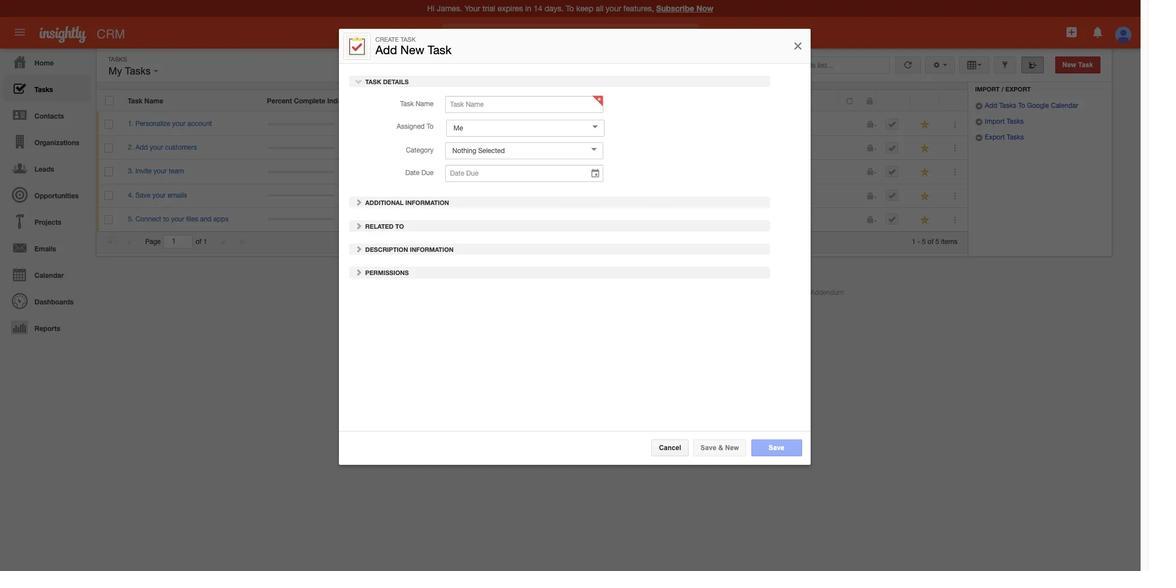 Task type: locate. For each thing, give the bounding box(es) containing it.
1 horizontal spatial export
[[1006, 85, 1031, 93]]

0 horizontal spatial calendar
[[35, 271, 64, 280]]

tasks
[[108, 56, 127, 63], [125, 66, 151, 77], [35, 85, 53, 94], [999, 102, 1016, 110], [1007, 118, 1024, 126], [1007, 133, 1024, 141]]

new right show sidebar icon
[[1063, 61, 1077, 69]]

0 horizontal spatial save
[[135, 191, 151, 199]]

not for 5. connect to your files and apps
[[707, 215, 718, 223]]

to
[[163, 215, 169, 223]]

peterson
[[374, 120, 401, 128], [590, 120, 617, 128], [590, 144, 617, 152], [590, 167, 617, 175], [374, 191, 401, 199], [590, 191, 617, 199], [374, 215, 401, 223], [590, 215, 617, 223]]

tasks right my
[[125, 66, 151, 77]]

1 horizontal spatial name
[[416, 99, 434, 107]]

1 vertical spatial started
[[720, 215, 742, 223]]

1 vertical spatial 0% complete image
[[267, 147, 335, 149]]

row group
[[97, 112, 968, 232]]

row containing task name
[[97, 90, 967, 111]]

3. invite your team
[[128, 167, 184, 175]]

1 horizontal spatial of
[[928, 238, 934, 246]]

cancel
[[659, 444, 681, 452]]

emails
[[168, 191, 187, 199]]

add tasks to google calendar link
[[975, 102, 1078, 110]]

none checkbox inside row
[[105, 191, 113, 200]]

task name
[[128, 97, 163, 105], [400, 99, 434, 107]]

3 row from the top
[[97, 136, 968, 160]]

all link
[[442, 24, 476, 44]]

0 horizontal spatial date due
[[405, 168, 434, 176]]

addendum
[[811, 289, 844, 297]]

name
[[144, 97, 163, 105], [416, 99, 434, 107]]

1 vertical spatial date
[[405, 168, 420, 176]]

new right create
[[401, 43, 424, 56]]

1 vertical spatial calendar
[[35, 271, 64, 280]]

refresh list image
[[903, 61, 914, 69]]

navigation
[[0, 49, 90, 341]]

import
[[975, 85, 1000, 93], [985, 118, 1005, 126]]

data processing addendum
[[759, 289, 844, 297]]

2 not from the top
[[707, 215, 718, 223]]

following image for 4. save your emails
[[920, 191, 931, 202]]

to
[[1018, 102, 1025, 110], [427, 122, 434, 130], [395, 222, 404, 229]]

add up import tasks link
[[985, 102, 997, 110]]

your left account
[[172, 120, 186, 128]]

import tasks link
[[975, 118, 1024, 126]]

permissions
[[364, 269, 409, 276]]

row containing 1. personalize your account
[[97, 112, 968, 136]]

4 row from the top
[[97, 160, 968, 184]]

2 5 from the left
[[936, 238, 939, 246]]

1 down and
[[203, 238, 207, 246]]

2 horizontal spatial to
[[1018, 102, 1025, 110]]

tasks up contacts link
[[35, 85, 53, 94]]

1 0% complete image from the top
[[267, 123, 335, 125]]

assigned to
[[397, 122, 434, 130]]

0 vertical spatial due
[[508, 97, 521, 105]]

5.
[[128, 215, 134, 223]]

0 horizontal spatial name
[[144, 97, 163, 105]]

bin
[[1018, 72, 1029, 79]]

0% complete image
[[267, 123, 335, 125], [267, 147, 335, 149]]

export down import tasks link
[[985, 133, 1005, 141]]

1 vertical spatial to
[[427, 122, 434, 130]]

2 horizontal spatial add
[[985, 102, 997, 110]]

Date Due text field
[[445, 164, 603, 181]]

james
[[352, 120, 372, 128], [568, 120, 588, 128], [568, 144, 588, 152], [568, 167, 588, 175], [352, 191, 372, 199], [568, 191, 588, 199], [352, 215, 372, 223], [568, 215, 588, 223]]

5 right -
[[922, 238, 926, 246]]

your
[[172, 120, 186, 128], [150, 144, 163, 152], [154, 167, 167, 175], [152, 191, 166, 199], [171, 215, 184, 223]]

1 vertical spatial not started
[[707, 215, 742, 223]]

tasks up import tasks
[[999, 102, 1016, 110]]

opportunities
[[35, 192, 79, 200]]

to right the assigned
[[427, 122, 434, 130]]

4 following image from the top
[[920, 215, 931, 225]]

2 chevron right image from the top
[[355, 221, 362, 229]]

save inside 'button'
[[769, 444, 785, 452]]

additional information
[[364, 199, 449, 206]]

name inside add new task dialog
[[416, 99, 434, 107]]

row
[[97, 90, 967, 111], [97, 112, 968, 136], [97, 136, 968, 160], [97, 160, 968, 184], [97, 184, 968, 208], [97, 208, 968, 232]]

import for import / export
[[975, 85, 1000, 93]]

add up "task details"
[[375, 43, 397, 56]]

5 row from the top
[[97, 184, 968, 208]]

0 vertical spatial chevron right image
[[355, 198, 362, 206]]

6 row from the top
[[97, 208, 968, 232]]

export down bin
[[1006, 85, 1031, 93]]

owner
[[584, 97, 605, 105]]

due inside add new task dialog
[[421, 168, 434, 176]]

name inside row
[[144, 97, 163, 105]]

2 horizontal spatial save
[[769, 444, 785, 452]]

0 vertical spatial new
[[401, 43, 424, 56]]

to right related
[[395, 222, 404, 229]]

0 horizontal spatial date
[[405, 168, 420, 176]]

1 not from the top
[[707, 191, 718, 199]]

0 vertical spatial import
[[975, 85, 1000, 93]]

new inside create task add new task
[[401, 43, 424, 56]]

your up 3. invite your team in the top left of the page
[[150, 144, 163, 152]]

2 vertical spatial to
[[395, 222, 404, 229]]

following image
[[920, 119, 931, 130], [920, 143, 931, 154], [920, 191, 931, 202], [920, 215, 931, 225]]

save right 4.
[[135, 191, 151, 199]]

2 not started from the top
[[707, 215, 742, 223]]

account
[[187, 120, 212, 128]]

2 started from the top
[[720, 215, 742, 223]]

1 vertical spatial new
[[1063, 61, 1077, 69]]

cell
[[483, 112, 559, 136], [699, 112, 838, 136], [838, 112, 858, 136], [858, 112, 877, 136], [877, 112, 911, 136], [343, 136, 483, 160], [483, 136, 559, 160], [699, 136, 838, 160], [838, 136, 858, 160], [858, 136, 877, 160], [877, 136, 911, 160], [259, 160, 343, 184], [343, 160, 483, 184], [483, 160, 559, 184], [699, 160, 838, 184], [838, 160, 858, 184], [858, 160, 877, 184], [877, 160, 911, 184], [259, 184, 343, 208], [483, 184, 559, 208], [838, 184, 858, 208], [858, 184, 877, 208], [877, 184, 911, 208], [259, 208, 343, 232], [483, 208, 559, 232], [838, 208, 858, 232], [858, 208, 877, 232], [877, 208, 911, 232]]

1 left -
[[912, 238, 916, 246]]

your for team
[[154, 167, 167, 175]]

recycle
[[987, 72, 1016, 79]]

chevron right image left related
[[355, 221, 362, 229]]

row containing 3. invite your team
[[97, 160, 968, 184]]

save & new button
[[693, 439, 746, 456]]

1 horizontal spatial 5
[[936, 238, 939, 246]]

1 horizontal spatial new
[[725, 444, 739, 452]]

contacts link
[[3, 102, 90, 128]]

0 horizontal spatial task name
[[128, 97, 163, 105]]

calendar up dashboards link
[[35, 271, 64, 280]]

calendar right "google"
[[1051, 102, 1078, 110]]

user
[[394, 97, 409, 105]]

3 chevron right image from the top
[[355, 245, 362, 253]]

1 vertical spatial chevron right image
[[355, 221, 362, 229]]

2 following image from the top
[[920, 143, 931, 154]]

not started cell for 5. connect to your files and apps
[[699, 208, 838, 232]]

import left /
[[975, 85, 1000, 93]]

task name up personalize
[[128, 97, 163, 105]]

0 vertical spatial date due
[[491, 97, 521, 105]]

5. connect to your files and apps link
[[128, 215, 234, 223]]

1 vertical spatial due
[[421, 168, 434, 176]]

your left emails
[[152, 191, 166, 199]]

1 started from the top
[[720, 191, 742, 199]]

projects
[[35, 218, 61, 227]]

1 horizontal spatial task name
[[400, 99, 434, 107]]

of down 'files'
[[196, 238, 201, 246]]

1 vertical spatial date due
[[405, 168, 434, 176]]

information
[[405, 199, 449, 206], [410, 245, 454, 253]]

to left "google"
[[1018, 102, 1025, 110]]

my tasks button
[[106, 63, 161, 80]]

leads
[[35, 165, 54, 173]]

0 horizontal spatial 5
[[922, 238, 926, 246]]

0 vertical spatial export
[[1006, 85, 1031, 93]]

information right description
[[410, 245, 454, 253]]

1. personalize your account link
[[128, 120, 218, 128]]

1 horizontal spatial date
[[491, 97, 506, 105]]

0 horizontal spatial to
[[395, 222, 404, 229]]

name up personalize
[[144, 97, 163, 105]]

0 vertical spatial date
[[491, 97, 506, 105]]

0 vertical spatial not started
[[707, 191, 742, 199]]

save for save & new
[[701, 444, 717, 452]]

1 horizontal spatial calendar
[[1051, 102, 1078, 110]]

information right additional
[[405, 199, 449, 206]]

0 horizontal spatial export
[[985, 133, 1005, 141]]

and
[[200, 215, 212, 223]]

your left team
[[154, 167, 167, 175]]

chevron right image
[[355, 268, 362, 276]]

of 1
[[196, 238, 207, 246]]

0 horizontal spatial new
[[401, 43, 424, 56]]

percent complete indicator responsible user
[[267, 97, 409, 105]]

home
[[35, 59, 54, 67]]

cancel button
[[652, 439, 689, 456]]

1 following image from the top
[[920, 119, 931, 130]]

1 row from the top
[[97, 90, 967, 111]]

save inside button
[[701, 444, 717, 452]]

1 vertical spatial export
[[985, 133, 1005, 141]]

not started
[[707, 191, 742, 199], [707, 215, 742, 223]]

chevron right image up chevron right image
[[355, 245, 362, 253]]

display: grid image
[[967, 61, 977, 69]]

0 vertical spatial to
[[1018, 102, 1025, 110]]

1 not started cell from the top
[[699, 184, 838, 208]]

your right to
[[171, 215, 184, 223]]

task
[[401, 36, 416, 43], [428, 43, 452, 56], [1078, 61, 1093, 69], [365, 77, 381, 85], [128, 97, 143, 105], [567, 97, 582, 105], [400, 99, 414, 107]]

5 left items
[[936, 238, 939, 246]]

reports
[[35, 324, 60, 333]]

import tasks
[[983, 118, 1024, 126]]

export
[[1006, 85, 1031, 93], [985, 133, 1005, 141]]

0 vertical spatial add
[[375, 43, 397, 56]]

1 vertical spatial not
[[707, 215, 718, 223]]

add tasks to google calendar
[[983, 102, 1078, 110]]

started
[[720, 191, 742, 199], [720, 215, 742, 223]]

due
[[508, 97, 521, 105], [421, 168, 434, 176]]

task details
[[364, 77, 409, 85]]

new right & at the right of page
[[725, 444, 739, 452]]

2 column header from the left
[[857, 90, 877, 111]]

google
[[1027, 102, 1049, 110]]

None checkbox
[[105, 96, 114, 105], [105, 120, 113, 129], [105, 144, 113, 153], [105, 167, 113, 176], [105, 215, 113, 224], [105, 96, 114, 105], [105, 120, 113, 129], [105, 144, 113, 153], [105, 167, 113, 176], [105, 215, 113, 224]]

category
[[406, 146, 434, 154]]

2 0% complete image from the top
[[267, 147, 335, 149]]

2 not started cell from the top
[[699, 208, 838, 232]]

import for import tasks
[[985, 118, 1005, 126]]

save left & at the right of page
[[701, 444, 717, 452]]

2 vertical spatial add
[[135, 144, 148, 152]]

following image for 5. connect to your files and apps
[[920, 215, 931, 225]]

add right 2.
[[135, 144, 148, 152]]

0 vertical spatial started
[[720, 191, 742, 199]]

subscribe now
[[656, 3, 714, 13]]

date inside add new task dialog
[[405, 168, 420, 176]]

2 vertical spatial new
[[725, 444, 739, 452]]

chevron right image
[[355, 198, 362, 206], [355, 221, 362, 229], [355, 245, 362, 253]]

1 - 5 of 5 items
[[912, 238, 958, 246]]

save right & at the right of page
[[769, 444, 785, 452]]

date due
[[491, 97, 521, 105], [405, 168, 434, 176]]

1 horizontal spatial add
[[375, 43, 397, 56]]

1 not started from the top
[[707, 191, 742, 199]]

opportunities link
[[3, 181, 90, 208]]

1 horizontal spatial save
[[701, 444, 717, 452]]

not started cell
[[699, 184, 838, 208], [699, 208, 838, 232]]

export tasks
[[983, 133, 1024, 141]]

chevron right image left additional
[[355, 198, 362, 206]]

0 vertical spatial not
[[707, 191, 718, 199]]

my
[[108, 66, 122, 77]]

1 horizontal spatial due
[[508, 97, 521, 105]]

column header
[[837, 90, 857, 111], [857, 90, 877, 111]]

import up the export tasks link
[[985, 118, 1005, 126]]

1 press ctrl + space to group column header from the left
[[877, 90, 911, 111]]

2. add your customers link
[[128, 144, 203, 152]]

1 horizontal spatial to
[[427, 122, 434, 130]]

add
[[375, 43, 397, 56], [985, 102, 997, 110], [135, 144, 148, 152]]

0 vertical spatial 0% complete image
[[267, 123, 335, 125]]

tasks down "add tasks to google calendar" link
[[1007, 118, 1024, 126]]

tasks link
[[3, 75, 90, 102]]

2 row from the top
[[97, 112, 968, 136]]

1 vertical spatial information
[[410, 245, 454, 253]]

3 following image from the top
[[920, 191, 931, 202]]

1 vertical spatial import
[[985, 118, 1005, 126]]

task name up "assigned to"
[[400, 99, 434, 107]]

home link
[[3, 49, 90, 75]]

0 vertical spatial information
[[405, 199, 449, 206]]

0 horizontal spatial due
[[421, 168, 434, 176]]

0% complete image for 2. add your customers
[[267, 147, 335, 149]]

name right user
[[416, 99, 434, 107]]

row containing 2. add your customers
[[97, 136, 968, 160]]

None checkbox
[[105, 191, 113, 200]]

3 press ctrl + space to group column header from the left
[[939, 90, 967, 111]]

not
[[707, 191, 718, 199], [707, 215, 718, 223]]

to for related to
[[395, 222, 404, 229]]

james peterson link
[[352, 120, 401, 128], [568, 120, 617, 128], [568, 144, 617, 152], [568, 167, 617, 175], [352, 191, 401, 199], [568, 191, 617, 199], [352, 215, 401, 223], [568, 215, 617, 223]]

of
[[196, 238, 201, 246], [928, 238, 934, 246]]

calendar inside calendar link
[[35, 271, 64, 280]]

0 horizontal spatial add
[[135, 144, 148, 152]]

information for description information
[[410, 245, 454, 253]]

of right -
[[928, 238, 934, 246]]

2 vertical spatial chevron right image
[[355, 245, 362, 253]]

press ctrl + space to group column header
[[877, 90, 911, 111], [911, 90, 939, 111], [939, 90, 967, 111]]

1 chevron right image from the top
[[355, 198, 362, 206]]



Task type: describe. For each thing, give the bounding box(es) containing it.
following image for 1. personalize your account
[[920, 119, 931, 130]]

emails link
[[3, 234, 90, 261]]

not started for 5. connect to your files and apps
[[707, 215, 742, 223]]

tasks inside navigation
[[35, 85, 53, 94]]

4.
[[128, 191, 134, 199]]

add inside create task add new task
[[375, 43, 397, 56]]

5. connect to your files and apps
[[128, 215, 229, 223]]

chevron right image for description information
[[355, 245, 362, 253]]

save & new
[[701, 444, 739, 452]]

task inside new task link
[[1078, 61, 1093, 69]]

responsible
[[352, 97, 392, 105]]

subscribe
[[656, 3, 694, 13]]

chevron down image
[[355, 77, 362, 85]]

0 horizontal spatial 1
[[203, 238, 207, 246]]

Task Name text field
[[445, 95, 603, 112]]

items
[[941, 238, 958, 246]]

complete
[[294, 97, 325, 105]]

recycle bin link
[[975, 72, 1034, 81]]

following image for 2. add your customers
[[920, 143, 931, 154]]

0 horizontal spatial of
[[196, 238, 201, 246]]

tasks up my
[[108, 56, 127, 63]]

customers
[[165, 144, 197, 152]]

0 vertical spatial calendar
[[1051, 102, 1078, 110]]

0% complete image for 1. personalize your account
[[267, 123, 335, 125]]

files
[[186, 215, 198, 223]]

row group containing 1. personalize your account
[[97, 112, 968, 232]]

show sidebar image
[[1029, 61, 1037, 69]]

1 column header from the left
[[837, 90, 857, 111]]

save for 'save' 'button'
[[769, 444, 785, 452]]

apps
[[213, 215, 229, 223]]

import / export
[[975, 85, 1031, 93]]

following image
[[920, 167, 931, 178]]

save button
[[751, 439, 802, 456]]

organizations link
[[3, 128, 90, 155]]

task name inside add new task dialog
[[400, 99, 434, 107]]

1 vertical spatial add
[[985, 102, 997, 110]]

new task
[[1063, 61, 1093, 69]]

dashboards
[[35, 298, 74, 306]]

4. save your emails
[[128, 191, 187, 199]]

your for account
[[172, 120, 186, 128]]

tasks my tasks
[[108, 56, 154, 77]]

2 press ctrl + space to group column header from the left
[[911, 90, 939, 111]]

close image
[[792, 39, 804, 53]]

1. personalize your account
[[128, 120, 212, 128]]

subscribe now link
[[656, 3, 714, 13]]

dashboards link
[[3, 288, 90, 314]]

processing
[[775, 289, 809, 297]]

tasks down import tasks
[[1007, 133, 1024, 141]]

chevron right image for related to
[[355, 221, 362, 229]]

1 horizontal spatial date due
[[491, 97, 521, 105]]

notifications image
[[1091, 25, 1104, 39]]

date inside row
[[491, 97, 506, 105]]

related to
[[364, 222, 404, 229]]

3. invite your team link
[[128, 167, 190, 175]]

emails
[[35, 245, 56, 253]]

organizations
[[35, 138, 79, 147]]

your for customers
[[150, 144, 163, 152]]

leads link
[[3, 155, 90, 181]]

team
[[169, 167, 184, 175]]

new inside button
[[725, 444, 739, 452]]

new task link
[[1055, 57, 1101, 73]]

projects link
[[3, 208, 90, 234]]

details
[[383, 77, 409, 85]]

to for assigned to
[[427, 122, 434, 130]]

/
[[1002, 85, 1004, 93]]

all
[[453, 29, 462, 38]]

navigation containing home
[[0, 49, 90, 341]]

reports link
[[3, 314, 90, 341]]

your for emails
[[152, 191, 166, 199]]

row containing 5. connect to your files and apps
[[97, 208, 968, 232]]

Search all data.... text field
[[476, 24, 699, 44]]

create task add new task
[[375, 36, 452, 56]]

1 5 from the left
[[922, 238, 926, 246]]

-
[[918, 238, 920, 246]]

1.
[[128, 120, 134, 128]]

Search this list... text field
[[763, 57, 890, 73]]

description information
[[364, 245, 454, 253]]

page
[[145, 238, 161, 246]]

create
[[375, 36, 399, 43]]

started for 4. save your emails
[[720, 191, 742, 199]]

additional
[[365, 199, 404, 206]]

related
[[365, 222, 394, 229]]

4. save your emails link
[[128, 191, 193, 199]]

recycle bin
[[987, 72, 1029, 79]]

add new task dialog
[[339, 29, 811, 465]]

not started for 4. save your emails
[[707, 191, 742, 199]]

data processing addendum link
[[759, 289, 844, 297]]

started for 5. connect to your files and apps
[[720, 215, 742, 223]]

due inside row
[[508, 97, 521, 105]]

2. add your customers
[[128, 144, 197, 152]]

not started cell for 4. save your emails
[[699, 184, 838, 208]]

assigned
[[397, 122, 425, 130]]

indicator
[[327, 97, 356, 105]]

crm
[[97, 27, 125, 41]]

date field image
[[590, 168, 601, 179]]

not for 4. save your emails
[[707, 191, 718, 199]]

&
[[718, 444, 723, 452]]

connect
[[135, 215, 161, 223]]

invite
[[135, 167, 152, 175]]

information for additional information
[[405, 199, 449, 206]]

now
[[696, 3, 714, 13]]

date due inside add new task dialog
[[405, 168, 434, 176]]

data
[[759, 289, 773, 297]]

row containing 4. save your emails
[[97, 184, 968, 208]]

description
[[365, 245, 408, 253]]

percent
[[267, 97, 292, 105]]

2 horizontal spatial new
[[1063, 61, 1077, 69]]

2.
[[128, 144, 134, 152]]

3.
[[128, 167, 134, 175]]

task owner
[[567, 97, 605, 105]]

calendar link
[[3, 261, 90, 288]]

chevron right image for additional information
[[355, 198, 362, 206]]

personalize
[[135, 120, 170, 128]]

1 horizontal spatial 1
[[912, 238, 916, 246]]



Task type: vqa. For each thing, say whether or not it's contained in the screenshot.
Leads at the top left of the page
yes



